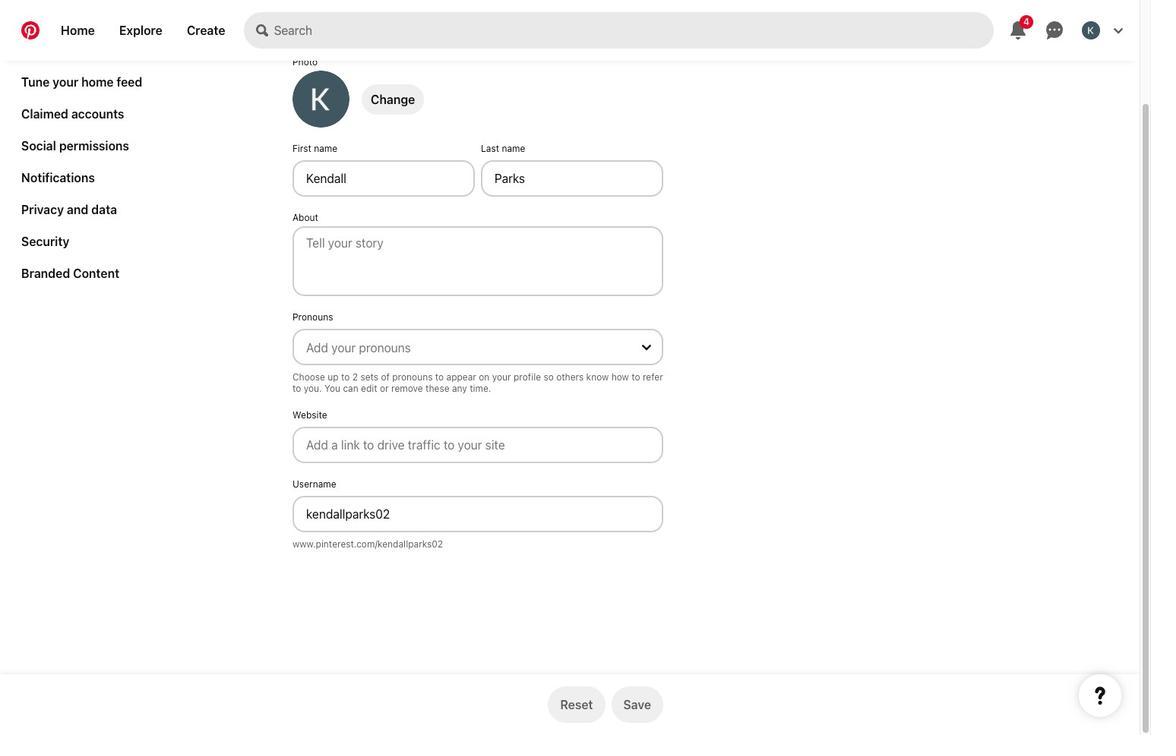 Task type: vqa. For each thing, say whether or not it's contained in the screenshot.
Share on Facebook image
no



Task type: describe. For each thing, give the bounding box(es) containing it.
create link
[[175, 12, 237, 49]]

photo
[[293, 56, 318, 68]]

first name
[[293, 143, 338, 154]]

social
[[21, 139, 56, 153]]

how
[[611, 372, 629, 383]]

information
[[486, 5, 548, 18]]

you
[[551, 5, 571, 18]]

explore link
[[107, 12, 175, 49]]

reset button
[[548, 687, 605, 723]]

who
[[367, 18, 390, 32]]

refer
[[643, 372, 663, 383]]

about
[[293, 212, 318, 223]]

Last name text field
[[481, 160, 663, 197]]

remove
[[391, 383, 423, 394]]

to left you.
[[293, 383, 301, 394]]

choose up to 2 sets of pronouns to appear on your profile so others know how to refer to you. you can edit or remove these any time.
[[293, 372, 663, 394]]

branded content link
[[15, 261, 125, 286]]

branded content
[[21, 267, 119, 280]]

tune your home feed link
[[15, 69, 148, 95]]

details
[[402, 5, 438, 18]]

profile visibility
[[21, 43, 109, 57]]

up
[[328, 372, 339, 383]]

view
[[417, 18, 442, 32]]

you
[[325, 383, 340, 394]]

notifications link
[[15, 165, 101, 191]]

privacy
[[21, 203, 64, 217]]

keep your personal details private. information you add here is visible to any who can view your profile.
[[293, 5, 635, 32]]

and
[[67, 203, 88, 217]]

can inside the keep your personal details private. information you add here is visible to any who can view your profile.
[[394, 18, 414, 32]]

accounts
[[71, 107, 124, 121]]

create
[[187, 24, 225, 37]]

privacy and data link
[[15, 197, 123, 223]]

any inside the keep your personal details private. information you add here is visible to any who can view your profile.
[[345, 18, 364, 32]]

is
[[626, 5, 635, 18]]

home
[[81, 75, 114, 89]]

claimed
[[21, 107, 68, 121]]

pronouns
[[392, 372, 433, 383]]

your right keep
[[324, 5, 348, 18]]

others
[[556, 372, 584, 383]]

pronouns
[[293, 312, 333, 323]]

feed
[[117, 75, 142, 89]]

username
[[293, 479, 336, 490]]

name for first name
[[314, 143, 338, 154]]

here
[[599, 5, 623, 18]]

private.
[[441, 5, 482, 18]]

visible
[[293, 18, 327, 32]]

privacy and data
[[21, 203, 117, 217]]

none field containing pronouns
[[286, 312, 669, 400]]

your right 'view'
[[445, 18, 469, 32]]

kendall parks image
[[1082, 21, 1100, 40]]

First name text field
[[293, 160, 475, 197]]

keep
[[293, 5, 320, 18]]

claimed accounts link
[[15, 101, 130, 127]]

About text field
[[293, 226, 663, 296]]

so
[[544, 372, 554, 383]]

Search text field
[[274, 12, 994, 49]]

your inside choose up to 2 sets of pronouns to appear on your profile so others know how to refer to you. you can edit or remove these any time.
[[492, 372, 511, 383]]

4 button
[[1000, 12, 1037, 49]]

save button
[[611, 687, 663, 723]]

management
[[72, 11, 148, 25]]

visibility
[[62, 43, 109, 57]]

security link
[[15, 229, 75, 255]]

to inside the keep your personal details private. information you add here is visible to any who can view your profile.
[[331, 18, 342, 32]]

list containing account management
[[15, 0, 167, 293]]

change
[[371, 92, 415, 106]]

explore
[[119, 24, 162, 37]]



Task type: locate. For each thing, give the bounding box(es) containing it.
0 vertical spatial can
[[394, 18, 414, 32]]

claimed accounts
[[21, 107, 124, 121]]

any
[[345, 18, 364, 32], [452, 383, 467, 394]]

sets
[[360, 372, 378, 383]]

profile visibility link
[[15, 37, 115, 63]]

to left appear
[[435, 372, 444, 383]]

1 horizontal spatial can
[[394, 18, 414, 32]]

to right visible
[[331, 18, 342, 32]]

last name
[[481, 143, 525, 154]]

home
[[61, 24, 95, 37]]

any inside choose up to 2 sets of pronouns to appear on your profile so others know how to refer to you. you can edit or remove these any time.
[[452, 383, 467, 394]]

home link
[[49, 12, 107, 49]]

you.
[[304, 383, 322, 394]]

or
[[380, 383, 389, 394]]

1 vertical spatial can
[[343, 383, 358, 394]]

account management
[[21, 11, 148, 25]]

change button
[[362, 84, 424, 114]]

save
[[624, 698, 651, 712]]

security
[[21, 235, 69, 248]]

www.pinterest.com/kendallparks02
[[293, 539, 443, 550]]

these
[[426, 383, 449, 394]]

Pronouns text field
[[306, 335, 631, 361]]

Username text field
[[293, 496, 663, 533]]

1 name from the left
[[314, 143, 338, 154]]

kendall image
[[293, 71, 350, 128]]

permissions
[[59, 139, 129, 153]]

name right first at the top left
[[314, 143, 338, 154]]

2 name from the left
[[502, 143, 525, 154]]

None field
[[286, 312, 669, 400]]

can right who
[[394, 18, 414, 32]]

can inside choose up to 2 sets of pronouns to appear on your profile so others know how to refer to you. you can edit or remove these any time.
[[343, 383, 358, 394]]

2
[[352, 372, 358, 383]]

your inside tune your home feed link
[[53, 75, 78, 89]]

social permissions
[[21, 139, 129, 153]]

1 horizontal spatial any
[[452, 383, 467, 394]]

name
[[314, 143, 338, 154], [502, 143, 525, 154]]

4
[[1024, 16, 1030, 27]]

can
[[394, 18, 414, 32], [343, 383, 358, 394]]

website
[[293, 410, 327, 421]]

content
[[73, 267, 119, 280]]

to left the 2
[[341, 372, 350, 383]]

know
[[586, 372, 609, 383]]

reset
[[560, 698, 593, 712]]

profile
[[514, 372, 541, 383]]

search icon image
[[256, 24, 268, 36]]

edit
[[361, 383, 377, 394]]

time.
[[470, 383, 491, 394]]

Website url field
[[293, 427, 663, 464]]

tune
[[21, 75, 50, 89]]

first
[[293, 143, 311, 154]]

branded
[[21, 267, 70, 280]]

0 vertical spatial any
[[345, 18, 364, 32]]

any left who
[[345, 18, 364, 32]]

name for last name
[[502, 143, 525, 154]]

add
[[575, 5, 596, 18]]

on
[[479, 372, 490, 383]]

data
[[91, 203, 117, 217]]

appear
[[446, 372, 476, 383]]

list
[[15, 0, 167, 293]]

tune your home feed
[[21, 75, 142, 89]]

social permissions link
[[15, 133, 135, 159]]

name right the last at the left top of the page
[[502, 143, 525, 154]]

to
[[331, 18, 342, 32], [341, 372, 350, 383], [435, 372, 444, 383], [632, 372, 640, 383], [293, 383, 301, 394]]

notifications
[[21, 171, 95, 185]]

choose
[[293, 372, 325, 383]]

profile
[[21, 43, 59, 57]]

0 horizontal spatial can
[[343, 383, 358, 394]]

personal
[[351, 5, 399, 18]]

of
[[381, 372, 390, 383]]

0 horizontal spatial any
[[345, 18, 364, 32]]

your right tune
[[53, 75, 78, 89]]

can right you on the left bottom
[[343, 383, 358, 394]]

account
[[21, 11, 69, 25]]

to right how
[[632, 372, 640, 383]]

0 horizontal spatial name
[[314, 143, 338, 154]]

profile.
[[472, 18, 511, 32]]

account management link
[[15, 5, 154, 31]]

1 horizontal spatial name
[[502, 143, 525, 154]]

1 vertical spatial any
[[452, 383, 467, 394]]

your right on
[[492, 372, 511, 383]]

your
[[324, 5, 348, 18], [445, 18, 469, 32], [53, 75, 78, 89], [492, 372, 511, 383]]

any left time.
[[452, 383, 467, 394]]

last
[[481, 143, 499, 154]]



